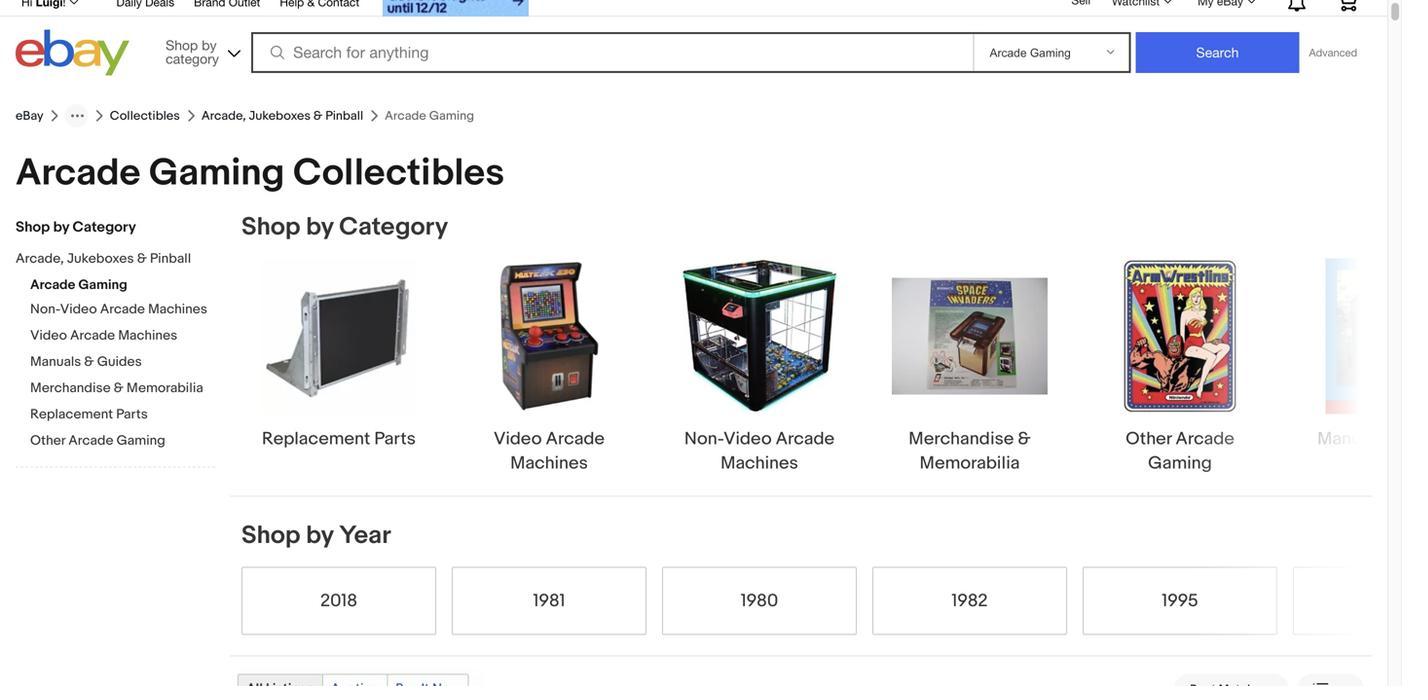 Task type: locate. For each thing, give the bounding box(es) containing it.
shop by category button
[[157, 30, 245, 72]]

1 horizontal spatial jukeboxes
[[249, 108, 311, 123]]

category
[[339, 212, 448, 243], [73, 219, 136, 236]]

pinball for arcade, jukeboxes & pinball
[[326, 108, 363, 123]]

1 horizontal spatial arcade,
[[201, 108, 246, 123]]

pinball inside "arcade, jukeboxes & pinball arcade gaming non-video arcade machines video arcade machines manuals & guides merchandise & memorabilia replacement parts other arcade gaming"
[[150, 251, 191, 267]]

collectibles link
[[110, 108, 180, 123]]

shop by category banner
[[11, 0, 1373, 81]]

None submit
[[1136, 32, 1300, 73]]

1982 link
[[873, 567, 1068, 636]]

jukeboxes for arcade, jukeboxes & pinball
[[249, 108, 311, 123]]

arcade, inside "arcade, jukeboxes & pinball arcade gaming non-video arcade machines video arcade machines manuals & guides merchandise & memorabilia replacement parts other arcade gaming"
[[16, 251, 64, 267]]

arcade
[[16, 151, 141, 196], [30, 277, 75, 294], [100, 302, 145, 318], [70, 328, 115, 344], [546, 429, 605, 450], [776, 429, 835, 450], [1176, 429, 1235, 450], [68, 433, 113, 450]]

view: list view image
[[1313, 680, 1349, 687]]

0 horizontal spatial replacement
[[30, 407, 113, 423]]

0 horizontal spatial non-video arcade machines link
[[30, 302, 215, 320]]

arcade, for arcade, jukeboxes & pinball
[[201, 108, 246, 123]]

my ebay image
[[1248, 0, 1257, 3]]

1 vertical spatial jukeboxes
[[67, 251, 134, 267]]

1 horizontal spatial replacement
[[262, 429, 371, 450]]

video arcade machines link
[[452, 259, 647, 476], [30, 328, 215, 346]]

merchandise inside "arcade, jukeboxes & pinball arcade gaming non-video arcade machines video arcade machines manuals & guides merchandise & memorabilia replacement parts other arcade gaming"
[[30, 380, 111, 397]]

0 horizontal spatial memorabilia
[[127, 380, 203, 397]]

shop by category for video arcade machines link to the left's the non-video arcade machines link
[[16, 219, 136, 236]]

jukeboxes
[[249, 108, 311, 123], [67, 251, 134, 267]]

0 vertical spatial arcade,
[[201, 108, 246, 123]]

0 vertical spatial jukeboxes
[[249, 108, 311, 123]]

video arcade machines
[[494, 429, 605, 474]]

0 horizontal spatial collectibles
[[110, 108, 180, 123]]

0 horizontal spatial jukeboxes
[[67, 251, 134, 267]]

& inside 'link'
[[1389, 429, 1402, 450]]

main content
[[230, 212, 1403, 687]]

by
[[202, 37, 217, 53], [306, 212, 334, 243], [53, 219, 69, 236], [306, 521, 334, 551]]

1981 link
[[452, 567, 647, 636]]

1 horizontal spatial merchandise
[[909, 429, 1014, 450]]

merchandise & memorabilia image
[[892, 278, 1048, 395]]

machines
[[148, 302, 207, 318], [118, 328, 178, 344], [511, 453, 588, 474], [721, 453, 799, 474]]

replacement up shop by year on the bottom left of page
[[262, 429, 371, 450]]

0 horizontal spatial manuals
[[30, 354, 81, 371]]

1 vertical spatial arcade,
[[16, 251, 64, 267]]

shop inside shop by category
[[166, 37, 198, 53]]

pinball
[[326, 108, 363, 123], [150, 251, 191, 267]]

manuals
[[30, 354, 81, 371], [1318, 429, 1385, 450]]

shop by category for the non-video arcade machines link for right the merchandise & memorabilia link
[[242, 212, 448, 243]]

1 horizontal spatial pinball
[[326, 108, 363, 123]]

shop by category
[[242, 212, 448, 243], [16, 219, 136, 236]]

merchandise & memorabilia
[[909, 429, 1031, 474]]

1 horizontal spatial other
[[1126, 429, 1172, 450]]

1 horizontal spatial shop by category
[[242, 212, 448, 243]]

merchandise & memorabilia link
[[873, 259, 1068, 476], [30, 380, 215, 399]]

merchandise
[[30, 380, 111, 397], [909, 429, 1014, 450]]

1980
[[741, 591, 779, 612]]

other inside other arcade gaming
[[1126, 429, 1172, 450]]

parts
[[116, 407, 148, 423], [374, 429, 416, 450]]

jukeboxes inside "arcade, jukeboxes & pinball arcade gaming non-video arcade machines video arcade machines manuals & guides merchandise & memorabilia replacement parts other arcade gaming"
[[67, 251, 134, 267]]

0 horizontal spatial non-
[[30, 302, 60, 318]]

arcade,
[[201, 108, 246, 123], [16, 251, 64, 267]]

0 vertical spatial replacement
[[30, 407, 113, 423]]

2018
[[320, 591, 358, 612]]

0 vertical spatial parts
[[116, 407, 148, 423]]

manuals inside "arcade, jukeboxes & pinball arcade gaming non-video arcade machines video arcade machines manuals & guides merchandise & memorabilia replacement parts other arcade gaming"
[[30, 354, 81, 371]]

2018 link
[[242, 567, 436, 636]]

merchandise inside merchandise & memorabilia
[[909, 429, 1014, 450]]

replacement parts link
[[242, 259, 436, 452], [30, 407, 215, 425]]

replacement down guides
[[30, 407, 113, 423]]

1 vertical spatial arcade, jukeboxes & pinball link
[[16, 251, 201, 269]]

1 vertical spatial merchandise
[[909, 429, 1014, 450]]

&
[[314, 108, 323, 123], [137, 251, 147, 267], [84, 354, 94, 371], [114, 380, 124, 397], [1018, 429, 1031, 450], [1389, 429, 1402, 450]]

year
[[339, 521, 391, 551]]

video
[[60, 302, 97, 318], [30, 328, 67, 344], [494, 429, 542, 450], [724, 429, 772, 450]]

arcade, jukeboxes & pinball link
[[201, 108, 363, 123], [16, 251, 201, 269]]

1 vertical spatial parts
[[374, 429, 416, 450]]

0 horizontal spatial merchandise
[[30, 380, 111, 397]]

0 vertical spatial manuals
[[30, 354, 81, 371]]

memorabilia
[[127, 380, 203, 397], [920, 453, 1020, 474]]

gaming
[[149, 151, 285, 196], [78, 277, 127, 294], [117, 433, 165, 450], [1149, 453, 1213, 474]]

1 horizontal spatial parts
[[374, 429, 416, 450]]

0 horizontal spatial other
[[30, 433, 65, 450]]

other arcade gaming link
[[1083, 259, 1278, 476], [30, 433, 215, 452]]

1 vertical spatial replacement
[[262, 429, 371, 450]]

0 vertical spatial non-
[[30, 302, 60, 318]]

pinball for arcade, jukeboxes & pinball arcade gaming non-video arcade machines video arcade machines manuals & guides merchandise & memorabilia replacement parts other arcade gaming
[[150, 251, 191, 267]]

shop
[[166, 37, 198, 53], [242, 212, 301, 243], [16, 219, 50, 236], [242, 521, 301, 551]]

manuals & link
[[1294, 259, 1403, 452]]

0 vertical spatial pinball
[[326, 108, 363, 123]]

0 vertical spatial collectibles
[[110, 108, 180, 123]]

manuals & guides image
[[1326, 259, 1403, 415]]

1 vertical spatial manuals
[[1318, 429, 1385, 450]]

1 horizontal spatial non-video arcade machines link
[[662, 259, 857, 476]]

0 horizontal spatial pinball
[[150, 251, 191, 267]]

1 horizontal spatial non-
[[685, 429, 724, 450]]

0 vertical spatial merchandise
[[30, 380, 111, 397]]

0 vertical spatial memorabilia
[[127, 380, 203, 397]]

1982
[[952, 591, 988, 612]]

category
[[166, 51, 219, 67]]

1995
[[1162, 591, 1199, 612]]

manuals & guides link
[[30, 354, 215, 373]]

collectibles
[[110, 108, 180, 123], [293, 151, 505, 196]]

0 horizontal spatial parts
[[116, 407, 148, 423]]

0 horizontal spatial replacement parts link
[[30, 407, 215, 425]]

1 vertical spatial memorabilia
[[920, 453, 1020, 474]]

1 horizontal spatial collectibles
[[293, 151, 505, 196]]

shop by category inside main content
[[242, 212, 448, 243]]

non-video arcade machines link
[[662, 259, 857, 476], [30, 302, 215, 320]]

1 vertical spatial non-
[[685, 429, 724, 450]]

Search for anything text field
[[254, 34, 970, 71]]

watchlist image
[[1164, 0, 1173, 3]]

arcade inside video arcade machines
[[546, 429, 605, 450]]

0 horizontal spatial shop by category
[[16, 219, 136, 236]]

0 horizontal spatial category
[[73, 219, 136, 236]]

manuals & 
[[1318, 429, 1403, 450]]

parts inside main content
[[374, 429, 416, 450]]

arcade, jukeboxes & pinball arcade gaming non-video arcade machines video arcade machines manuals & guides merchandise & memorabilia replacement parts other arcade gaming
[[16, 251, 207, 450]]

other inside "arcade, jukeboxes & pinball arcade gaming non-video arcade machines video arcade machines manuals & guides merchandise & memorabilia replacement parts other arcade gaming"
[[30, 433, 65, 450]]

non-
[[30, 302, 60, 318], [685, 429, 724, 450]]

replacement
[[30, 407, 113, 423], [262, 429, 371, 450]]

1 horizontal spatial other arcade gaming link
[[1083, 259, 1278, 476]]

non-video arcade machines image
[[682, 259, 838, 414]]

ebay
[[16, 108, 44, 123]]

0 horizontal spatial arcade,
[[16, 251, 64, 267]]

1 horizontal spatial manuals
[[1318, 429, 1385, 450]]

account navigation
[[11, 0, 1373, 19]]

1 horizontal spatial memorabilia
[[920, 453, 1020, 474]]

arcade inside other arcade gaming
[[1176, 429, 1235, 450]]

1 horizontal spatial video arcade machines link
[[452, 259, 647, 476]]

other
[[1126, 429, 1172, 450], [30, 433, 65, 450]]

1 horizontal spatial category
[[339, 212, 448, 243]]

1 vertical spatial pinball
[[150, 251, 191, 267]]



Task type: describe. For each thing, give the bounding box(es) containing it.
guides
[[97, 354, 142, 371]]

non-video arcade machines link for video arcade machines link to the left
[[30, 302, 215, 320]]

0 horizontal spatial video arcade machines link
[[30, 328, 215, 346]]

get an extra 15% off image
[[383, 0, 529, 17]]

replacement parts
[[262, 429, 416, 450]]

advanced link
[[1300, 33, 1368, 72]]

advanced
[[1310, 46, 1358, 59]]

1 horizontal spatial replacement parts link
[[242, 259, 436, 452]]

memorabilia inside "arcade, jukeboxes & pinball arcade gaming non-video arcade machines video arcade machines manuals & guides merchandise & memorabilia replacement parts other arcade gaming"
[[127, 380, 203, 397]]

shop by year
[[242, 521, 391, 551]]

& inside merchandise & memorabilia
[[1018, 429, 1031, 450]]

other arcade gaming
[[1126, 429, 1235, 474]]

1980 link
[[662, 567, 857, 636]]

1995 link
[[1083, 567, 1278, 636]]

ebay link
[[16, 108, 44, 123]]

non-video arcade machines
[[685, 429, 835, 474]]

shop by category
[[166, 37, 219, 67]]

non-video arcade machines link for right the merchandise & memorabilia link
[[662, 259, 857, 476]]

replacement inside "arcade, jukeboxes & pinball arcade gaming non-video arcade machines video arcade machines manuals & guides merchandise & memorabilia replacement parts other arcade gaming"
[[30, 407, 113, 423]]

arcade, for arcade, jukeboxes & pinball arcade gaming non-video arcade machines video arcade machines manuals & guides merchandise & memorabilia replacement parts other arcade gaming
[[16, 251, 64, 267]]

by inside shop by category
[[202, 37, 217, 53]]

video arcade machines image
[[471, 259, 627, 415]]

video inside non-video arcade machines
[[724, 429, 772, 450]]

0 horizontal spatial merchandise & memorabilia link
[[30, 380, 215, 399]]

0 horizontal spatial other arcade gaming link
[[30, 433, 215, 452]]

arcade inside non-video arcade machines
[[776, 429, 835, 450]]

none submit inside shop by category banner
[[1136, 32, 1300, 73]]

machines inside non-video arcade machines
[[721, 453, 799, 474]]

1981
[[533, 591, 565, 612]]

arcade gaming collectibles
[[16, 151, 505, 196]]

other arcade gaming image
[[1123, 259, 1239, 415]]

main content containing shop by category
[[230, 212, 1403, 687]]

1 horizontal spatial merchandise & memorabilia link
[[873, 259, 1068, 476]]

non- inside "arcade, jukeboxes & pinball arcade gaming non-video arcade machines video arcade machines manuals & guides merchandise & memorabilia replacement parts other arcade gaming"
[[30, 302, 60, 318]]

gaming inside other arcade gaming
[[1149, 453, 1213, 474]]

machines inside video arcade machines
[[511, 453, 588, 474]]

arcade, jukeboxes & pinball
[[201, 108, 363, 123]]

your shopping cart image
[[1337, 0, 1359, 11]]

jukeboxes for arcade, jukeboxes & pinball arcade gaming non-video arcade machines video arcade machines manuals & guides merchandise & memorabilia replacement parts other arcade gaming
[[67, 251, 134, 267]]

memorabilia inside merchandise & memorabilia
[[920, 453, 1020, 474]]

manuals inside 'link'
[[1318, 429, 1385, 450]]

0 vertical spatial arcade, jukeboxes & pinball link
[[201, 108, 363, 123]]

parts inside "arcade, jukeboxes & pinball arcade gaming non-video arcade machines video arcade machines manuals & guides merchandise & memorabilia replacement parts other arcade gaming"
[[116, 407, 148, 423]]

non- inside non-video arcade machines
[[685, 429, 724, 450]]

video inside video arcade machines
[[494, 429, 542, 450]]

1 vertical spatial collectibles
[[293, 151, 505, 196]]

replacement parts image
[[261, 259, 417, 415]]



Task type: vqa. For each thing, say whether or not it's contained in the screenshot.
the bottom Memorabilia
yes



